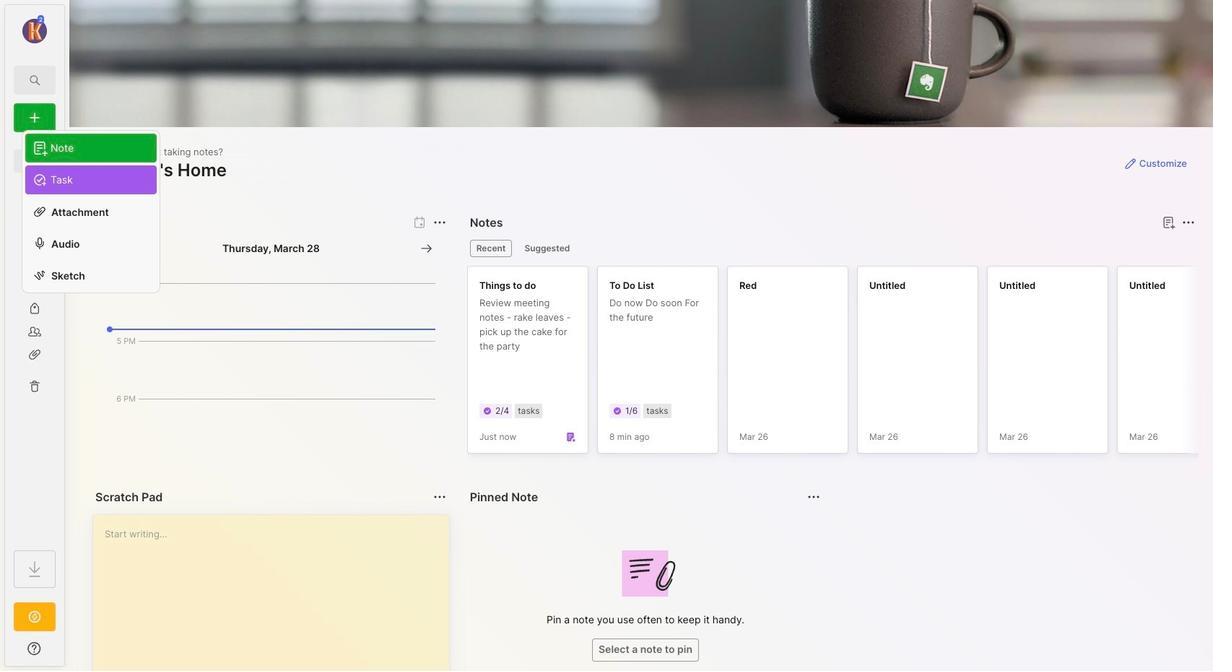 Task type: describe. For each thing, give the bounding box(es) containing it.
Account field
[[5, 14, 64, 46]]

more actions image
[[431, 488, 448, 506]]

Choose date to view field
[[222, 241, 320, 256]]

Start writing… text field
[[105, 515, 448, 671]]

edit search image
[[26, 72, 43, 89]]

2 more actions image from the left
[[1180, 214, 1198, 231]]

home image
[[27, 154, 42, 168]]

1 tab from the left
[[470, 240, 512, 257]]

WHAT'S NEW field
[[5, 637, 64, 660]]



Task type: locate. For each thing, give the bounding box(es) containing it.
main element
[[0, 0, 69, 671]]

1 horizontal spatial more actions image
[[1180, 214, 1198, 231]]

0 horizontal spatial more actions image
[[431, 214, 448, 231]]

click to expand image
[[63, 644, 74, 662]]

note creation menu element
[[25, 131, 157, 194]]

upgrade image
[[26, 608, 43, 626]]

1 horizontal spatial tab
[[518, 240, 577, 257]]

row group
[[467, 266, 1213, 462]]

tree
[[5, 141, 64, 537]]

tab
[[470, 240, 512, 257], [518, 240, 577, 257]]

more actions image
[[431, 214, 448, 231], [1180, 214, 1198, 231]]

0 horizontal spatial tab
[[470, 240, 512, 257]]

tree inside the main element
[[5, 141, 64, 537]]

1 more actions image from the left
[[431, 214, 448, 231]]

tab list
[[470, 240, 1193, 257]]

More actions field
[[430, 212, 450, 233], [1179, 212, 1199, 233], [430, 487, 450, 507]]

2 tab from the left
[[518, 240, 577, 257]]



Task type: vqa. For each thing, say whether or not it's contained in the screenshot.
2nd tab from the right
yes



